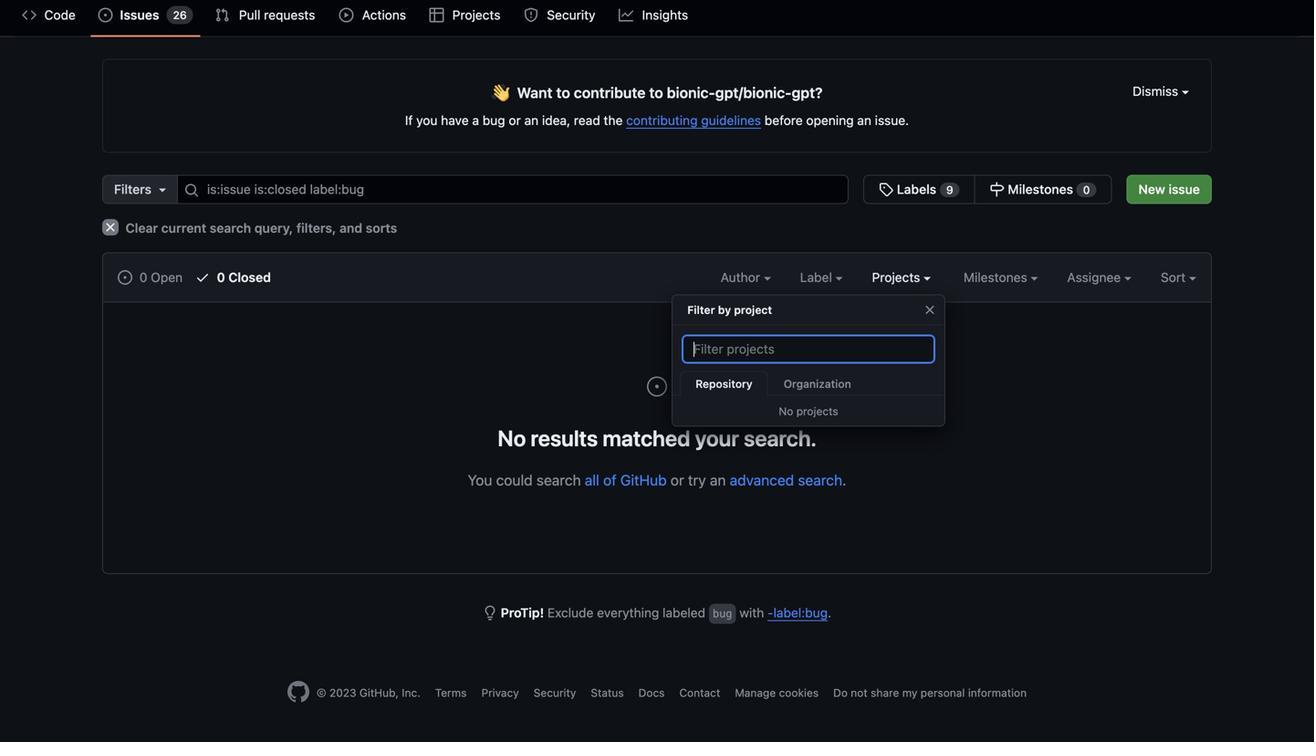 Task type: locate. For each thing, give the bounding box(es) containing it.
x image
[[102, 219, 119, 236]]

bug left with
[[713, 608, 733, 620]]

security
[[547, 7, 596, 22], [534, 686, 576, 699]]

issue.
[[875, 113, 909, 128]]

1 vertical spatial milestones
[[964, 270, 1031, 285]]

or left try
[[671, 472, 684, 489]]

1 horizontal spatial issue opened image
[[118, 270, 132, 285]]

opening
[[807, 113, 854, 128]]

code
[[44, 7, 76, 22]]

privacy
[[482, 686, 519, 699]]

search image
[[184, 183, 199, 198]]

0 vertical spatial issue opened image
[[98, 8, 113, 22]]

0 open
[[136, 270, 183, 285]]

0 horizontal spatial search
[[210, 220, 251, 236]]

no results matched your search.
[[498, 425, 817, 451]]

open
[[151, 270, 183, 285]]

pull
[[239, 7, 261, 22]]

shield image
[[524, 8, 538, 22]]

pull requests
[[239, 7, 315, 22]]

projects right table icon
[[453, 7, 501, 22]]

0 vertical spatial no
[[779, 405, 794, 418]]

label:bug
[[774, 605, 828, 620]]

do not share my personal information
[[834, 686, 1027, 699]]

bionic-
[[667, 84, 716, 101]]

0 horizontal spatial no
[[498, 425, 526, 451]]

labeled
[[663, 605, 706, 620]]

0 right check image
[[217, 270, 225, 285]]

projects link
[[422, 1, 509, 29]]

milestones inside popup button
[[964, 270, 1031, 285]]

issue opened image for no results matched your search.
[[646, 376, 668, 398]]

bug
[[483, 113, 505, 128], [713, 608, 733, 620]]

issues
[[120, 7, 159, 22]]

projects button
[[872, 268, 931, 287]]

terms link
[[435, 686, 467, 699]]

insights
[[642, 7, 688, 22]]

1 horizontal spatial 0
[[217, 270, 225, 285]]

0 vertical spatial or
[[509, 113, 521, 128]]

you
[[468, 472, 492, 489]]

advanced
[[730, 472, 794, 489]]

query,
[[254, 220, 293, 236]]

an
[[524, 113, 539, 128], [858, 113, 872, 128], [710, 472, 726, 489]]

actions
[[362, 7, 406, 22]]

bug inside protip! exclude everything labeled bug with -label:bug .
[[713, 608, 733, 620]]

security right shield icon
[[547, 7, 596, 22]]

an left idea,
[[524, 113, 539, 128]]

0 vertical spatial .
[[843, 472, 847, 489]]

issue opened image for issues
[[98, 8, 113, 22]]

milestone image
[[990, 182, 1005, 197]]

milestones down milestone image
[[964, 270, 1031, 285]]

security link left status
[[534, 686, 576, 699]]

check image
[[195, 270, 210, 285]]

a
[[472, 113, 479, 128]]

projects inside popup button
[[872, 270, 924, 285]]

0 horizontal spatial issue opened image
[[98, 8, 113, 22]]

advanced search link
[[730, 472, 843, 489]]

not
[[851, 686, 868, 699]]

. right - at the right
[[828, 605, 832, 620]]

0 for 0 open
[[139, 270, 147, 285]]

security left status
[[534, 686, 576, 699]]

to up if you have a bug or an idea, read the contributing guidelines before opening an issue. on the top of the page
[[649, 84, 663, 101]]

sorts
[[366, 220, 397, 236]]

1 horizontal spatial no
[[779, 405, 794, 418]]

issue opened image up no results matched your search.
[[646, 376, 668, 398]]

projects up close menu image
[[872, 270, 924, 285]]

search left all
[[537, 472, 581, 489]]

1 horizontal spatial search
[[537, 472, 581, 489]]

triangle down image
[[155, 182, 170, 197]]

.
[[843, 472, 847, 489], [828, 605, 832, 620]]

search
[[210, 220, 251, 236], [537, 472, 581, 489], [798, 472, 843, 489]]

protip! exclude everything labeled bug with -label:bug .
[[501, 605, 832, 620]]

personal
[[921, 686, 965, 699]]

1 to from the left
[[556, 84, 570, 101]]

1 horizontal spatial or
[[671, 472, 684, 489]]

filter by project
[[688, 304, 772, 316]]

milestones right milestone image
[[1008, 182, 1074, 197]]

0 vertical spatial security link
[[517, 1, 604, 29]]

milestones inside issue element
[[1008, 182, 1074, 197]]

insights link
[[612, 1, 697, 29]]

-
[[768, 605, 774, 620]]

if you have a bug or an idea, read the contributing guidelines before opening an issue.
[[405, 113, 909, 128]]

0 vertical spatial bug
[[483, 113, 505, 128]]

tag image
[[879, 182, 894, 197]]

no for no results matched your search.
[[498, 425, 526, 451]]

filters,
[[296, 220, 336, 236]]

have
[[441, 113, 469, 128]]

0 vertical spatial milestones
[[1008, 182, 1074, 197]]

1 horizontal spatial to
[[649, 84, 663, 101]]

dismiss
[[1133, 84, 1182, 99]]

search.
[[744, 425, 817, 451]]

Issues search field
[[177, 175, 849, 204]]

homepage image
[[287, 681, 309, 703]]

issue opened image
[[98, 8, 113, 22], [118, 270, 132, 285], [646, 376, 668, 398]]

protip!
[[501, 605, 544, 620]]

no up could
[[498, 425, 526, 451]]

2 vertical spatial issue opened image
[[646, 376, 668, 398]]

everything
[[597, 605, 659, 620]]

2 horizontal spatial 0
[[1083, 183, 1090, 196]]

1 vertical spatial no
[[498, 425, 526, 451]]

1 vertical spatial projects
[[872, 270, 924, 285]]

security link
[[517, 1, 604, 29], [534, 686, 576, 699]]

issue opened image left issues
[[98, 8, 113, 22]]

with
[[740, 605, 764, 620]]

bug right a
[[483, 113, 505, 128]]

actions link
[[332, 1, 415, 29]]

1 horizontal spatial projects
[[872, 270, 924, 285]]

©
[[317, 686, 326, 699]]

issue opened image left 0 open
[[118, 270, 132, 285]]

0 horizontal spatial or
[[509, 113, 521, 128]]

issue element
[[864, 175, 1112, 204]]

0 horizontal spatial bug
[[483, 113, 505, 128]]

security link left graph 'icon'
[[517, 1, 604, 29]]

bug for or
[[483, 113, 505, 128]]

1 vertical spatial or
[[671, 472, 684, 489]]

label
[[800, 270, 836, 285]]

pull requests link
[[208, 1, 325, 29]]

0 horizontal spatial to
[[556, 84, 570, 101]]

no up 'search.'
[[779, 405, 794, 418]]

or down 👋
[[509, 113, 521, 128]]

1 vertical spatial bug
[[713, 608, 733, 620]]

bug for with
[[713, 608, 733, 620]]

issue opened image inside '0 open' link
[[118, 270, 132, 285]]

0 horizontal spatial 0
[[139, 270, 147, 285]]

read
[[574, 113, 600, 128]]

before
[[765, 113, 803, 128]]

0 left the "open"
[[139, 270, 147, 285]]

and
[[340, 220, 363, 236]]

do
[[834, 686, 848, 699]]

0 vertical spatial projects
[[453, 7, 501, 22]]

requests
[[264, 7, 315, 22]]

organization button
[[768, 371, 867, 396]]

0 horizontal spatial .
[[828, 605, 832, 620]]

0 closed link
[[195, 268, 271, 287]]

2 horizontal spatial an
[[858, 113, 872, 128]]

None search field
[[102, 175, 1112, 204]]

repository button
[[680, 371, 768, 396]]

. right advanced
[[843, 472, 847, 489]]

inc.
[[402, 686, 421, 699]]

no
[[779, 405, 794, 418], [498, 425, 526, 451]]

new issue link
[[1127, 175, 1212, 204]]

1 vertical spatial issue opened image
[[118, 270, 132, 285]]

search down 'search.'
[[798, 472, 843, 489]]

0 left new
[[1083, 183, 1090, 196]]

table image
[[429, 8, 444, 22]]

© 2023 github, inc.
[[317, 686, 421, 699]]

an right try
[[710, 472, 726, 489]]

new issue
[[1139, 182, 1200, 197]]

0 horizontal spatial an
[[524, 113, 539, 128]]

search left query,
[[210, 220, 251, 236]]

1 vertical spatial security link
[[534, 686, 576, 699]]

Search all issues text field
[[177, 175, 849, 204]]

2 horizontal spatial issue opened image
[[646, 376, 668, 398]]

1 horizontal spatial bug
[[713, 608, 733, 620]]

an left issue.
[[858, 113, 872, 128]]

filter
[[688, 304, 715, 316]]

to right want
[[556, 84, 570, 101]]

0 horizontal spatial projects
[[453, 7, 501, 22]]

label button
[[800, 268, 843, 287]]

to
[[556, 84, 570, 101], [649, 84, 663, 101]]



Task type: vqa. For each thing, say whether or not it's contained in the screenshot.
/ within Type / To Search
no



Task type: describe. For each thing, give the bounding box(es) containing it.
results
[[531, 425, 598, 451]]

none search field containing filters
[[102, 175, 1112, 204]]

author button
[[721, 268, 771, 287]]

0 closed
[[214, 270, 271, 285]]

dismiss button
[[1133, 82, 1190, 101]]

search for all
[[537, 472, 581, 489]]

labels 9
[[894, 182, 954, 197]]

issue
[[1169, 182, 1200, 197]]

1 horizontal spatial .
[[843, 472, 847, 489]]

share
[[871, 686, 900, 699]]

search for query,
[[210, 220, 251, 236]]

clear
[[126, 220, 158, 236]]

status
[[591, 686, 624, 699]]

want
[[517, 84, 553, 101]]

contribute
[[574, 84, 646, 101]]

manage cookies button
[[735, 685, 819, 701]]

all
[[585, 472, 600, 489]]

git pull request image
[[215, 8, 230, 22]]

by
[[718, 304, 731, 316]]

organization
[[784, 377, 852, 390]]

1 horizontal spatial an
[[710, 472, 726, 489]]

graph image
[[619, 8, 634, 22]]

sort button
[[1161, 268, 1197, 287]]

2 horizontal spatial search
[[798, 472, 843, 489]]

new
[[1139, 182, 1166, 197]]

do not share my personal information button
[[834, 685, 1027, 701]]

my
[[903, 686, 918, 699]]

gpt/bionic-
[[716, 84, 792, 101]]

cookies
[[779, 686, 819, 699]]

👋
[[492, 81, 510, 105]]

terms
[[435, 686, 467, 699]]

0 open link
[[118, 268, 183, 287]]

could
[[496, 472, 533, 489]]

code image
[[22, 8, 37, 22]]

1 vertical spatial security
[[534, 686, 576, 699]]

the
[[604, 113, 623, 128]]

assignee
[[1068, 270, 1125, 285]]

0 vertical spatial security
[[547, 7, 596, 22]]

manage cookies
[[735, 686, 819, 699]]

2023
[[330, 686, 357, 699]]

idea,
[[542, 113, 571, 128]]

status link
[[591, 686, 624, 699]]

github,
[[360, 686, 399, 699]]

no for no projects
[[779, 405, 794, 418]]

Filter projects text field
[[682, 335, 936, 364]]

clear current search query, filters, and sorts link
[[102, 219, 397, 236]]

you
[[416, 113, 438, 128]]

26
[[173, 9, 187, 21]]

projects
[[797, 405, 839, 418]]

exclude
[[548, 605, 594, 620]]

light bulb image
[[483, 606, 497, 620]]

filters
[[114, 182, 151, 197]]

0 inside milestones 0
[[1083, 183, 1090, 196]]

2 to from the left
[[649, 84, 663, 101]]

project
[[734, 304, 772, 316]]

you could search all of github or try an advanced search .
[[468, 472, 847, 489]]

labels
[[897, 182, 937, 197]]

information
[[968, 686, 1027, 699]]

matched
[[603, 425, 691, 451]]

repository
[[696, 377, 753, 390]]

no projects
[[779, 405, 839, 418]]

milestones for milestones 0
[[1008, 182, 1074, 197]]

contact
[[680, 686, 721, 699]]

milestones button
[[964, 268, 1038, 287]]

9
[[947, 183, 954, 196]]

sort
[[1161, 270, 1186, 285]]

contact link
[[680, 686, 721, 699]]

author
[[721, 270, 764, 285]]

current
[[161, 220, 206, 236]]

contributing
[[626, 113, 698, 128]]

1 vertical spatial .
[[828, 605, 832, 620]]

clear current search query, filters, and sorts
[[122, 220, 397, 236]]

project type tab list
[[673, 364, 945, 396]]

closed
[[228, 270, 271, 285]]

contributing guidelines link
[[626, 113, 761, 128]]

milestones for milestones
[[964, 270, 1031, 285]]

gpt?
[[792, 84, 823, 101]]

manage
[[735, 686, 776, 699]]

docs link
[[639, 686, 665, 699]]

play image
[[339, 8, 354, 22]]

your
[[695, 425, 739, 451]]

0 for 0 closed
[[217, 270, 225, 285]]

of
[[603, 472, 617, 489]]

guidelines
[[701, 113, 761, 128]]

filters button
[[102, 175, 178, 204]]

close menu image
[[923, 303, 938, 317]]

-label:bug link
[[768, 605, 828, 620]]

if
[[405, 113, 413, 128]]



